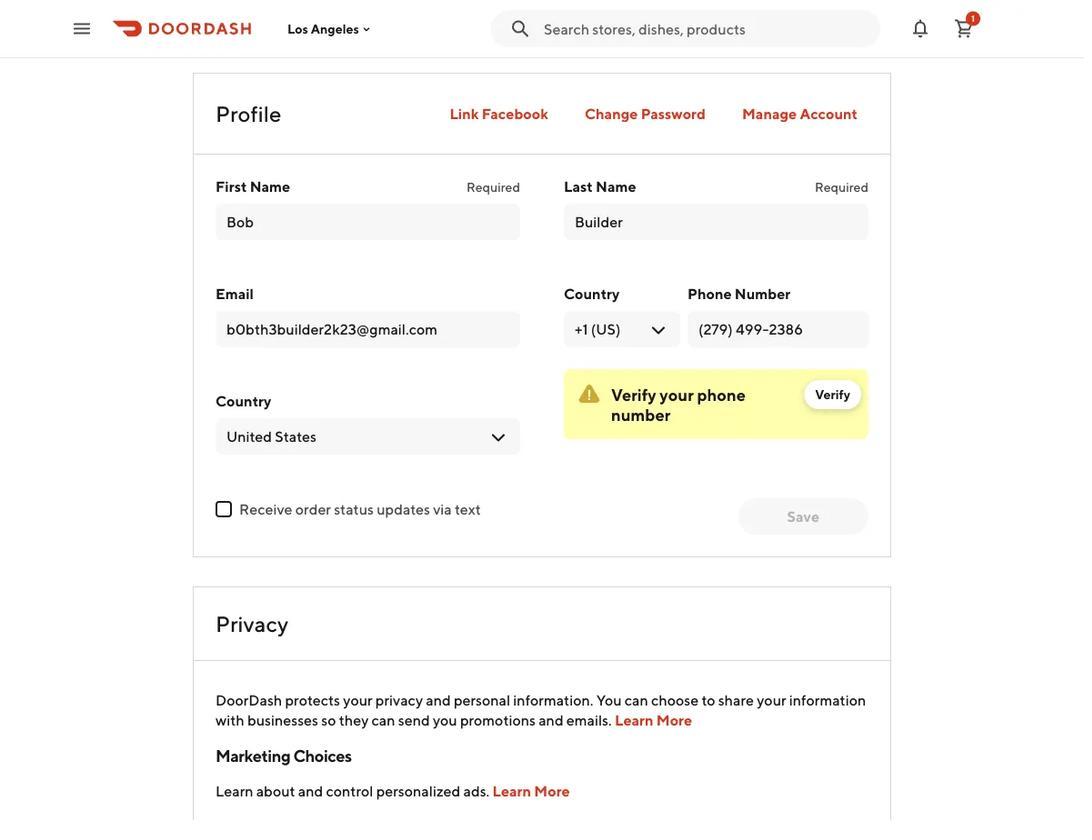 Task type: vqa. For each thing, say whether or not it's contained in the screenshot.
the "Chrome Latte" image
no



Task type: describe. For each thing, give the bounding box(es) containing it.
promotions
[[460, 712, 536, 729]]

phone
[[688, 285, 732, 302]]

name for last name
[[596, 178, 636, 195]]

personalized
[[376, 783, 460, 800]]

los angeles
[[287, 21, 359, 36]]

1 button
[[946, 10, 982, 47]]

first
[[216, 178, 247, 195]]

about
[[256, 783, 295, 800]]

change
[[585, 105, 638, 122]]

account
[[800, 105, 858, 122]]

control
[[326, 783, 373, 800]]

marketing choices
[[216, 746, 352, 765]]

Receive order status updates via text checkbox
[[216, 501, 232, 517]]

information
[[789, 692, 866, 709]]

los angeles button
[[287, 21, 374, 36]]

First Name text field
[[226, 212, 509, 232]]

0 vertical spatial country
[[564, 285, 620, 302]]

manage account
[[742, 105, 858, 122]]

emails.
[[566, 712, 612, 729]]

notification bell image
[[909, 18, 931, 40]]

learn more
[[615, 712, 692, 729]]

doordash protects your privacy and personal information. you can choose to share your information with businesses so they can send you promotions and emails.
[[216, 692, 866, 729]]

1 horizontal spatial more
[[656, 712, 692, 729]]

last
[[564, 178, 593, 195]]

verify button
[[804, 380, 861, 409]]

receive order status updates via text
[[239, 501, 481, 518]]

number
[[735, 285, 791, 302]]

privacy
[[375, 692, 423, 709]]

0 horizontal spatial your
[[343, 692, 373, 709]]

verify for verify your phone number
[[611, 385, 656, 404]]

choices
[[293, 746, 352, 765]]

ads.
[[463, 783, 490, 800]]

phone number
[[688, 285, 791, 302]]

you
[[433, 712, 457, 729]]

1 horizontal spatial learn
[[492, 783, 531, 800]]

facebook
[[482, 105, 548, 122]]

manage account link
[[731, 95, 868, 132]]

password
[[641, 105, 706, 122]]

they
[[339, 712, 369, 729]]

with
[[216, 712, 244, 729]]

order
[[295, 501, 331, 518]]

businesses
[[247, 712, 318, 729]]

2 vertical spatial and
[[298, 783, 323, 800]]

phone
[[697, 385, 746, 404]]

choose
[[651, 692, 699, 709]]

via
[[433, 501, 452, 518]]

save
[[787, 508, 819, 525]]

number
[[611, 405, 671, 424]]

save button
[[738, 498, 868, 535]]

learn for learn more
[[615, 712, 653, 729]]



Task type: locate. For each thing, give the bounding box(es) containing it.
0 horizontal spatial more
[[534, 783, 570, 800]]

profile
[[216, 100, 281, 126]]

share
[[718, 692, 754, 709]]

you
[[596, 692, 622, 709]]

verify inside verify your phone number
[[611, 385, 656, 404]]

0 horizontal spatial and
[[298, 783, 323, 800]]

1 vertical spatial can
[[372, 712, 395, 729]]

last name
[[564, 178, 636, 195]]

2 horizontal spatial your
[[757, 692, 786, 709]]

1 vertical spatial country
[[216, 392, 271, 410]]

send
[[398, 712, 430, 729]]

to
[[702, 692, 715, 709]]

and up you
[[426, 692, 451, 709]]

required for last name
[[815, 180, 868, 195]]

verify
[[611, 385, 656, 404], [815, 387, 850, 402]]

and
[[426, 692, 451, 709], [539, 712, 564, 729], [298, 783, 323, 800]]

open menu image
[[71, 18, 93, 40]]

change password link
[[574, 95, 717, 132]]

2 horizontal spatial learn
[[615, 712, 653, 729]]

information.
[[513, 692, 593, 709]]

manage
[[742, 105, 797, 122]]

so
[[321, 712, 336, 729]]

more right "ads." on the left of page
[[534, 783, 570, 800]]

0 vertical spatial and
[[426, 692, 451, 709]]

1 vertical spatial and
[[539, 712, 564, 729]]

learn
[[615, 712, 653, 729], [216, 783, 253, 800], [492, 783, 531, 800]]

text
[[455, 501, 481, 518]]

country
[[564, 285, 620, 302], [216, 392, 271, 410]]

status
[[334, 501, 374, 518]]

1 horizontal spatial can
[[625, 692, 648, 709]]

name for first name
[[250, 178, 290, 195]]

doordash
[[216, 692, 282, 709]]

learn down marketing
[[216, 783, 253, 800]]

change password
[[585, 105, 706, 122]]

1 horizontal spatial verify
[[815, 387, 850, 402]]

verify inside button
[[815, 387, 850, 402]]

0 horizontal spatial learn more link
[[492, 783, 570, 800]]

verify for verify
[[815, 387, 850, 402]]

Last Name text field
[[575, 212, 858, 232]]

0 horizontal spatial can
[[372, 712, 395, 729]]

learn for learn about and control personalized ads. learn more
[[216, 783, 253, 800]]

1 required from the left
[[467, 180, 520, 195]]

1 vertical spatial more
[[534, 783, 570, 800]]

your inside verify your phone number
[[660, 385, 694, 404]]

angeles
[[311, 21, 359, 36]]

marketing
[[216, 746, 290, 765]]

can down privacy
[[372, 712, 395, 729]]

0 horizontal spatial country
[[216, 392, 271, 410]]

1 horizontal spatial and
[[426, 692, 451, 709]]

2 horizontal spatial and
[[539, 712, 564, 729]]

receive
[[239, 501, 292, 518]]

verify your phone number
[[611, 385, 746, 424]]

0 horizontal spatial name
[[250, 178, 290, 195]]

name right first
[[250, 178, 290, 195]]

0 vertical spatial learn more link
[[615, 712, 692, 729]]

required down "link facebook" button
[[467, 180, 520, 195]]

learn more link for learn about and control personalized ads.
[[492, 783, 570, 800]]

can up learn more
[[625, 692, 648, 709]]

protects
[[285, 692, 340, 709]]

2 name from the left
[[596, 178, 636, 195]]

0 vertical spatial can
[[625, 692, 648, 709]]

1 horizontal spatial name
[[596, 178, 636, 195]]

Email email field
[[226, 319, 509, 339]]

updates
[[377, 501, 430, 518]]

learn more link for doordash protects your privacy and personal information. you can choose to share your information with businesses so they can send you promotions and emails.
[[615, 712, 692, 729]]

your
[[660, 385, 694, 404], [343, 692, 373, 709], [757, 692, 786, 709]]

0 horizontal spatial learn
[[216, 783, 253, 800]]

learn right "ads." on the left of page
[[492, 783, 531, 800]]

1 horizontal spatial required
[[815, 180, 868, 195]]

personal
[[454, 692, 510, 709]]

learn more link down choose
[[615, 712, 692, 729]]

Phone Number telephone field
[[698, 319, 858, 339]]

verify down phone number telephone field
[[815, 387, 850, 402]]

can
[[625, 692, 648, 709], [372, 712, 395, 729]]

link facebook button
[[439, 95, 559, 132]]

required for first name
[[467, 180, 520, 195]]

2 required from the left
[[815, 180, 868, 195]]

email
[[216, 285, 254, 302]]

1 name from the left
[[250, 178, 290, 195]]

link
[[450, 105, 479, 122]]

0 horizontal spatial verify
[[611, 385, 656, 404]]

learn down "you"
[[615, 712, 653, 729]]

your up the number
[[660, 385, 694, 404]]

1
[[971, 13, 975, 24]]

name right last
[[596, 178, 636, 195]]

your right share on the bottom
[[757, 692, 786, 709]]

and down the information.
[[539, 712, 564, 729]]

required
[[467, 180, 520, 195], [815, 180, 868, 195]]

and right about
[[298, 783, 323, 800]]

Store search: begin typing to search for stores available on DoorDash text field
[[544, 19, 869, 39]]

1 items, open order cart image
[[953, 18, 975, 40]]

more down choose
[[656, 712, 692, 729]]

learn more link
[[615, 712, 692, 729], [492, 783, 570, 800]]

1 horizontal spatial country
[[564, 285, 620, 302]]

los
[[287, 21, 308, 36]]

your up they
[[343, 692, 373, 709]]

verify your phone number status
[[564, 369, 868, 439]]

1 vertical spatial learn more link
[[492, 783, 570, 800]]

verify up the number
[[611, 385, 656, 404]]

link facebook
[[450, 105, 548, 122]]

more
[[656, 712, 692, 729], [534, 783, 570, 800]]

0 vertical spatial more
[[656, 712, 692, 729]]

1 horizontal spatial learn more link
[[615, 712, 692, 729]]

learn more link right "ads." on the left of page
[[492, 783, 570, 800]]

privacy
[[216, 611, 288, 637]]

name
[[250, 178, 290, 195], [596, 178, 636, 195]]

first name
[[216, 178, 290, 195]]

0 horizontal spatial required
[[467, 180, 520, 195]]

1 horizontal spatial your
[[660, 385, 694, 404]]

required down account
[[815, 180, 868, 195]]

learn about and control personalized ads. learn more
[[216, 783, 570, 800]]



